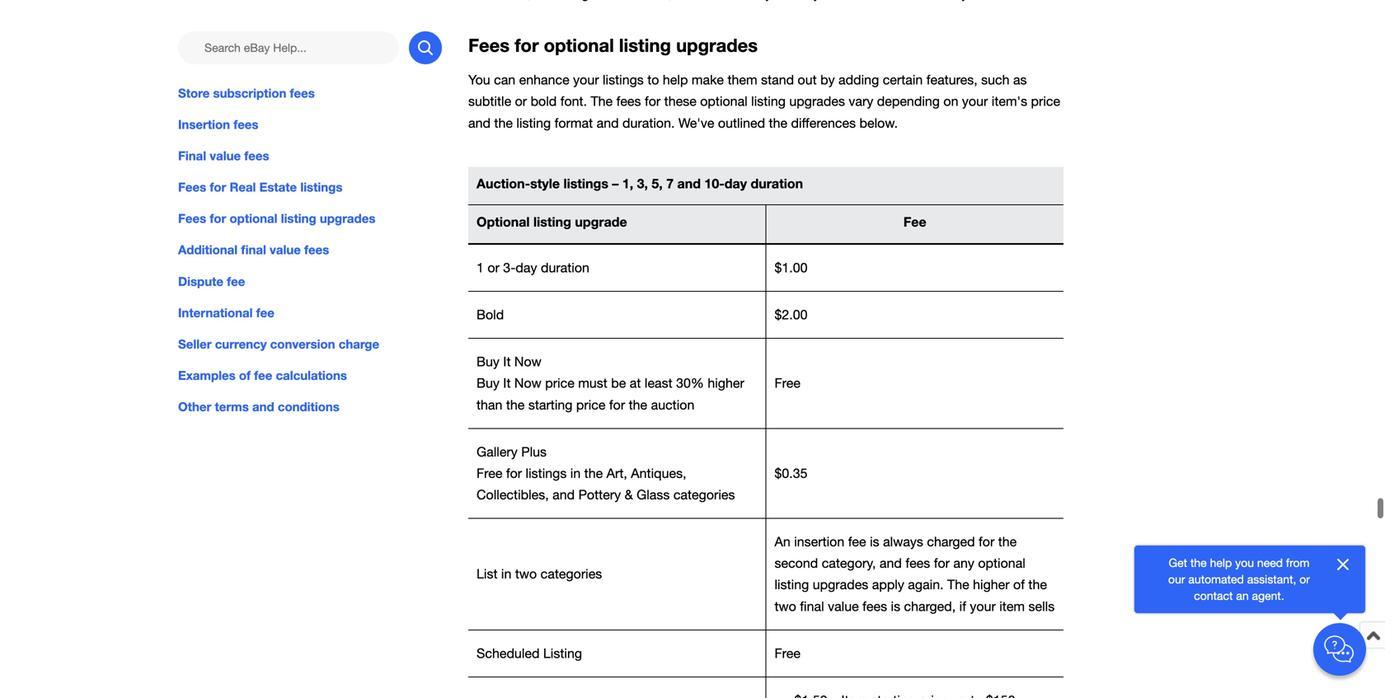 Task type: vqa. For each thing, say whether or not it's contained in the screenshot.
Seller with a 100% positive feedback text box
no



Task type: describe. For each thing, give the bounding box(es) containing it.
at
[[630, 376, 641, 391]]

and inside 'an insertion fee is always charged for the second category, and fees for any optional listing upgrades apply again. the higher of the two final value fees is charged, if your item sells'
[[880, 556, 902, 571]]

optional
[[477, 214, 530, 230]]

must
[[578, 376, 608, 391]]

starting
[[528, 397, 573, 412]]

$2.00
[[775, 307, 808, 322]]

fees down fees for optional listing upgrades link
[[304, 243, 329, 257]]

conversion
[[270, 337, 335, 352]]

on
[[944, 94, 958, 109]]

art,
[[607, 466, 627, 481]]

international
[[178, 305, 253, 320]]

fees for fees for real estate listings link
[[178, 180, 206, 195]]

examples of fee calculations
[[178, 368, 347, 383]]

other terms and conditions
[[178, 399, 340, 414]]

any
[[953, 556, 974, 571]]

again.
[[908, 577, 944, 593]]

0 vertical spatial free
[[775, 376, 800, 391]]

by
[[820, 72, 835, 87]]

10-
[[704, 175, 725, 191]]

Search eBay Help... text field
[[178, 31, 399, 64]]

1 vertical spatial duration
[[541, 260, 589, 275]]

for up additional
[[210, 211, 226, 226]]

0 horizontal spatial final
[[241, 243, 266, 257]]

plus
[[521, 444, 547, 460]]

upgrades inside 'an insertion fee is always charged for the second category, and fees for any optional listing upgrades apply again. the higher of the two final value fees is charged, if your item sells'
[[813, 577, 868, 593]]

our
[[1168, 573, 1185, 586]]

assistant,
[[1247, 573, 1296, 586]]

out
[[798, 72, 817, 87]]

an
[[775, 534, 790, 550]]

optional listing upgrade
[[477, 214, 627, 230]]

1
[[477, 260, 484, 275]]

listing down stand
[[751, 94, 786, 109]]

you can enhance your listings to help make them stand out by adding certain features, such as subtitle or bold font. the fees for these optional listing upgrades vary depending on your item's price and the listing format and duration. we've outlined the differences below.
[[468, 72, 1060, 130]]

listing inside 'an insertion fee is always charged for the second category, and fees for any optional listing upgrades apply again. the higher of the two final value fees is charged, if your item sells'
[[775, 577, 809, 593]]

the inside the gallery plus free for listings in the art, antiques, collectibles, and pottery & glass categories
[[584, 466, 603, 481]]

2 vertical spatial free
[[775, 646, 800, 661]]

listings for fees for real estate listings
[[300, 180, 342, 195]]

insertion fees
[[178, 117, 258, 132]]

two inside 'an insertion fee is always charged for the second category, and fees for any optional listing upgrades apply again. the higher of the two final value fees is charged, if your item sells'
[[775, 599, 796, 614]]

0 vertical spatial of
[[239, 368, 251, 383]]

and right '7'
[[677, 175, 701, 191]]

–
[[612, 175, 619, 191]]

dispute
[[178, 274, 223, 289]]

2 vertical spatial price
[[576, 397, 606, 412]]

final value fees link
[[178, 147, 442, 165]]

auction
[[651, 397, 695, 412]]

final inside 'an insertion fee is always charged for the second category, and fees for any optional listing upgrades apply again. the higher of the two final value fees is charged, if your item sells'
[[800, 599, 824, 614]]

pottery
[[578, 487, 621, 503]]

vary
[[849, 94, 873, 109]]

list
[[477, 567, 498, 582]]

for up enhance
[[515, 34, 539, 56]]

store
[[178, 86, 210, 101]]

5,
[[652, 175, 663, 191]]

or inside you can enhance your listings to help make them stand out by adding certain features, such as subtitle or bold font. the fees for these optional listing upgrades vary depending on your item's price and the listing format and duration. we've outlined the differences below.
[[515, 94, 527, 109]]

seller currency conversion charge
[[178, 337, 379, 352]]

fees up fees for real estate listings
[[244, 148, 269, 163]]

agent.
[[1252, 589, 1284, 603]]

in inside the gallery plus free for listings in the art, antiques, collectibles, and pottery & glass categories
[[570, 466, 581, 481]]

gallery plus free for listings in the art, antiques, collectibles, and pottery & glass categories
[[477, 444, 735, 503]]

1 vertical spatial is
[[891, 599, 900, 614]]

0 horizontal spatial fees for optional listing upgrades
[[178, 211, 375, 226]]

1 buy from the top
[[477, 354, 500, 369]]

the inside 'an insertion fee is always charged for the second category, and fees for any optional listing upgrades apply again. the higher of the two final value fees is charged, if your item sells'
[[947, 577, 969, 593]]

the inside the get the help you need from our automated assistant, or contact an agent.
[[1191, 556, 1207, 570]]

or inside the get the help you need from our automated assistant, or contact an agent.
[[1300, 573, 1310, 586]]

the right the outlined
[[769, 115, 787, 130]]

gallery
[[477, 444, 518, 460]]

1,
[[622, 175, 633, 191]]

fee
[[903, 214, 926, 230]]

free inside the gallery plus free for listings in the art, antiques, collectibles, and pottery & glass categories
[[477, 466, 502, 481]]

fees down apply
[[863, 599, 887, 614]]

listings for gallery plus free for listings in the art, antiques, collectibles, and pottery & glass categories
[[526, 466, 567, 481]]

from
[[1286, 556, 1310, 570]]

font.
[[560, 94, 587, 109]]

insertion
[[178, 117, 230, 132]]

examples
[[178, 368, 236, 383]]

optional inside you can enhance your listings to help make them stand out by adding certain features, such as subtitle or bold font. the fees for these optional listing upgrades vary depending on your item's price and the listing format and duration. we've outlined the differences below.
[[700, 94, 748, 109]]

depending
[[877, 94, 940, 109]]

2 it from the top
[[503, 376, 511, 391]]

dispute fee
[[178, 274, 245, 289]]

fee inside 'an insertion fee is always charged for the second category, and fees for any optional listing upgrades apply again. the higher of the two final value fees is charged, if your item sells'
[[848, 534, 866, 550]]

fees for real estate listings
[[178, 180, 342, 195]]

listing down fees for real estate listings link
[[281, 211, 316, 226]]

subtitle
[[468, 94, 511, 109]]

for inside you can enhance your listings to help make them stand out by adding certain features, such as subtitle or bold font. the fees for these optional listing upgrades vary depending on your item's price and the listing format and duration. we've outlined the differences below.
[[645, 94, 661, 109]]

listing
[[543, 646, 582, 661]]

get the help you need from our automated assistant, or contact an agent.
[[1168, 556, 1310, 603]]

listings left –
[[563, 175, 608, 191]]

for left 'real'
[[210, 180, 226, 195]]

to
[[647, 72, 659, 87]]

list in two categories
[[477, 567, 602, 582]]

the right charged
[[998, 534, 1017, 550]]

0 vertical spatial your
[[573, 72, 599, 87]]

duration.
[[622, 115, 675, 130]]

1 it from the top
[[503, 354, 511, 369]]

final value fees
[[178, 148, 269, 163]]

charged,
[[904, 599, 956, 614]]

such
[[981, 72, 1010, 87]]

the up "sells"
[[1028, 577, 1047, 593]]

than
[[477, 397, 502, 412]]

antiques,
[[631, 466, 686, 481]]

item's
[[992, 94, 1027, 109]]

charged
[[927, 534, 975, 550]]

glass
[[637, 487, 670, 503]]

if
[[959, 599, 966, 614]]

category,
[[822, 556, 876, 571]]

them
[[728, 72, 757, 87]]

insertion
[[794, 534, 844, 550]]

30%
[[676, 376, 704, 391]]



Task type: locate. For each thing, give the bounding box(es) containing it.
the right the font.
[[591, 94, 613, 109]]

0 vertical spatial now
[[514, 354, 542, 369]]

it up gallery
[[503, 376, 511, 391]]

0 vertical spatial it
[[503, 354, 511, 369]]

for inside buy it now buy it now price must be at least 30% higher than the starting price for the auction
[[609, 397, 625, 412]]

listing down bold
[[516, 115, 551, 130]]

upgrades down fees for real estate listings link
[[320, 211, 375, 226]]

help inside the get the help you need from our automated assistant, or contact an agent.
[[1210, 556, 1232, 570]]

fee up seller currency conversion charge at left
[[256, 305, 274, 320]]

fee up other terms and conditions
[[254, 368, 272, 383]]

1 vertical spatial two
[[775, 599, 796, 614]]

optional inside 'an insertion fee is always charged for the second category, and fees for any optional listing upgrades apply again. the higher of the two final value fees is charged, if your item sells'
[[978, 556, 1026, 571]]

2 horizontal spatial price
[[1031, 94, 1060, 109]]

1 now from the top
[[514, 354, 542, 369]]

final
[[178, 148, 206, 163]]

categories down antiques,
[[673, 487, 735, 503]]

1 vertical spatial of
[[1013, 577, 1025, 593]]

$1.00
[[775, 260, 808, 275]]

need
[[1257, 556, 1283, 570]]

duration down the optional listing upgrade
[[541, 260, 589, 275]]

optional up enhance
[[544, 34, 614, 56]]

your inside 'an insertion fee is always charged for the second category, and fees for any optional listing upgrades apply again. the higher of the two final value fees is charged, if your item sells'
[[970, 599, 996, 614]]

0 vertical spatial or
[[515, 94, 527, 109]]

scheduled listing
[[477, 646, 582, 661]]

your right 'if'
[[970, 599, 996, 614]]

adding
[[839, 72, 879, 87]]

1 horizontal spatial value
[[270, 243, 301, 257]]

apply
[[872, 577, 904, 593]]

buy it now buy it now price must be at least 30% higher than the starting price for the auction
[[477, 354, 744, 412]]

for
[[515, 34, 539, 56], [645, 94, 661, 109], [210, 180, 226, 195], [210, 211, 226, 226], [609, 397, 625, 412], [506, 466, 522, 481], [979, 534, 995, 550], [934, 556, 950, 571]]

for down to
[[645, 94, 661, 109]]

the down at
[[629, 397, 647, 412]]

0 vertical spatial categories
[[673, 487, 735, 503]]

optional down make
[[700, 94, 748, 109]]

fees up insertion fees link
[[290, 86, 315, 101]]

price inside you can enhance your listings to help make them stand out by adding certain features, such as subtitle or bold font. the fees for these optional listing upgrades vary depending on your item's price and the listing format and duration. we've outlined the differences below.
[[1031, 94, 1060, 109]]

1 vertical spatial it
[[503, 376, 511, 391]]

two down second
[[775, 599, 796, 614]]

0 horizontal spatial higher
[[708, 376, 744, 391]]

and up apply
[[880, 556, 902, 571]]

as
[[1013, 72, 1027, 87]]

listings left to
[[603, 72, 644, 87]]

help up 'these'
[[663, 72, 688, 87]]

fees down final at left top
[[178, 180, 206, 195]]

upgrades
[[676, 34, 758, 56], [789, 94, 845, 109], [320, 211, 375, 226], [813, 577, 868, 593]]

2 vertical spatial your
[[970, 599, 996, 614]]

fee up international fee
[[227, 274, 245, 289]]

0 horizontal spatial of
[[239, 368, 251, 383]]

make
[[692, 72, 724, 87]]

1 vertical spatial help
[[1210, 556, 1232, 570]]

automated
[[1188, 573, 1244, 586]]

listings inside you can enhance your listings to help make them stand out by adding certain features, such as subtitle or bold font. the fees for these optional listing upgrades vary depending on your item's price and the listing format and duration. we've outlined the differences below.
[[603, 72, 644, 87]]

0 horizontal spatial day
[[516, 260, 537, 275]]

the
[[494, 115, 513, 130], [769, 115, 787, 130], [506, 397, 525, 412], [629, 397, 647, 412], [584, 466, 603, 481], [998, 534, 1017, 550], [1191, 556, 1207, 570], [1028, 577, 1047, 593]]

international fee link
[[178, 304, 442, 322]]

price up starting
[[545, 376, 574, 391]]

0 vertical spatial help
[[663, 72, 688, 87]]

categories up listing
[[541, 567, 602, 582]]

fees up additional
[[178, 211, 206, 226]]

listings down plus
[[526, 466, 567, 481]]

upgrades down the category,
[[813, 577, 868, 593]]

0 vertical spatial the
[[591, 94, 613, 109]]

optional right any
[[978, 556, 1026, 571]]

fees
[[290, 86, 315, 101], [616, 94, 641, 109], [233, 117, 258, 132], [244, 148, 269, 163], [304, 243, 329, 257], [906, 556, 930, 571], [863, 599, 887, 614]]

in right list
[[501, 567, 511, 582]]

fees up you in the left top of the page
[[468, 34, 510, 56]]

1 horizontal spatial or
[[515, 94, 527, 109]]

item
[[999, 599, 1025, 614]]

&
[[625, 487, 633, 503]]

fees up again. in the right bottom of the page
[[906, 556, 930, 571]]

price down must
[[576, 397, 606, 412]]

fees up duration.
[[616, 94, 641, 109]]

the right get
[[1191, 556, 1207, 570]]

2 horizontal spatial value
[[828, 599, 859, 614]]

2 vertical spatial fees
[[178, 211, 206, 226]]

optional up additional final value fees
[[230, 211, 277, 226]]

collectibles,
[[477, 487, 549, 503]]

listing up to
[[619, 34, 671, 56]]

it
[[503, 354, 511, 369], [503, 376, 511, 391]]

value
[[210, 148, 241, 163], [270, 243, 301, 257], [828, 599, 859, 614]]

0 vertical spatial price
[[1031, 94, 1060, 109]]

0 horizontal spatial the
[[591, 94, 613, 109]]

upgrades up differences
[[789, 94, 845, 109]]

higher inside buy it now buy it now price must be at least 30% higher than the starting price for the auction
[[708, 376, 744, 391]]

your up the font.
[[573, 72, 599, 87]]

insertion fees link
[[178, 115, 442, 134]]

higher
[[708, 376, 744, 391], [973, 577, 1010, 593]]

help inside you can enhance your listings to help make them stand out by adding certain features, such as subtitle or bold font. the fees for these optional listing upgrades vary depending on your item's price and the listing format and duration. we've outlined the differences below.
[[663, 72, 688, 87]]

1 horizontal spatial duration
[[751, 175, 803, 191]]

value down fees for optional listing upgrades link
[[270, 243, 301, 257]]

duration
[[751, 175, 803, 191], [541, 260, 589, 275]]

fees for optional listing upgrades up to
[[468, 34, 758, 56]]

final right additional
[[241, 243, 266, 257]]

day
[[724, 175, 747, 191], [516, 260, 537, 275]]

0 horizontal spatial categories
[[541, 567, 602, 582]]

categories inside the gallery plus free for listings in the art, antiques, collectibles, and pottery & glass categories
[[673, 487, 735, 503]]

and down subtitle at the top of page
[[468, 115, 491, 130]]

the up 'if'
[[947, 577, 969, 593]]

listings for you can enhance your listings to help make them stand out by adding certain features, such as subtitle or bold font. the fees for these optional listing upgrades vary depending on your item's price and the listing format and duration. we've outlined the differences below.
[[603, 72, 644, 87]]

0 vertical spatial two
[[515, 567, 537, 582]]

1 vertical spatial buy
[[477, 376, 500, 391]]

1 vertical spatial the
[[947, 577, 969, 593]]

and down examples of fee calculations
[[252, 399, 274, 414]]

examples of fee calculations link
[[178, 366, 442, 385]]

fee up the category,
[[848, 534, 866, 550]]

2 horizontal spatial or
[[1300, 573, 1310, 586]]

day down the outlined
[[724, 175, 747, 191]]

certain
[[883, 72, 923, 87]]

0 horizontal spatial value
[[210, 148, 241, 163]]

you
[[1235, 556, 1254, 570]]

0 vertical spatial fees for optional listing upgrades
[[468, 34, 758, 56]]

the down subtitle at the top of page
[[494, 115, 513, 130]]

fees for fees for optional listing upgrades link
[[178, 211, 206, 226]]

seller
[[178, 337, 212, 352]]

1 horizontal spatial of
[[1013, 577, 1025, 593]]

these
[[664, 94, 697, 109]]

for inside the gallery plus free for listings in the art, antiques, collectibles, and pottery & glass categories
[[506, 466, 522, 481]]

value down insertion fees
[[210, 148, 241, 163]]

other
[[178, 399, 211, 414]]

2 vertical spatial value
[[828, 599, 859, 614]]

0 horizontal spatial in
[[501, 567, 511, 582]]

listings inside the gallery plus free for listings in the art, antiques, collectibles, and pottery & glass categories
[[526, 466, 567, 481]]

or left bold
[[515, 94, 527, 109]]

3-
[[503, 260, 516, 275]]

two
[[515, 567, 537, 582], [775, 599, 796, 614]]

0 vertical spatial is
[[870, 534, 879, 550]]

0 horizontal spatial price
[[545, 376, 574, 391]]

price right "item's" at the right of the page
[[1031, 94, 1060, 109]]

or right 1
[[488, 260, 500, 275]]

1 horizontal spatial final
[[800, 599, 824, 614]]

fees
[[468, 34, 510, 56], [178, 180, 206, 195], [178, 211, 206, 226]]

value down the category,
[[828, 599, 859, 614]]

1 vertical spatial price
[[545, 376, 574, 391]]

1 horizontal spatial categories
[[673, 487, 735, 503]]

$0.35
[[775, 466, 808, 481]]

1 vertical spatial now
[[514, 376, 542, 391]]

for left any
[[934, 556, 950, 571]]

it down bold
[[503, 354, 511, 369]]

format
[[555, 115, 593, 130]]

the
[[591, 94, 613, 109], [947, 577, 969, 593]]

fees down store subscription fees
[[233, 117, 258, 132]]

stand
[[761, 72, 794, 87]]

1 horizontal spatial help
[[1210, 556, 1232, 570]]

and left pottery
[[553, 487, 575, 503]]

1 vertical spatial or
[[488, 260, 500, 275]]

3,
[[637, 175, 648, 191]]

and inside the gallery plus free for listings in the art, antiques, collectibles, and pottery & glass categories
[[553, 487, 575, 503]]

get the help you need from our automated assistant, or contact an agent. tooltip
[[1161, 555, 1318, 604]]

you
[[468, 72, 490, 87]]

least
[[645, 376, 672, 391]]

is
[[870, 534, 879, 550], [891, 599, 900, 614]]

higher inside 'an insertion fee is always charged for the second category, and fees for any optional listing upgrades apply again. the higher of the two final value fees is charged, if your item sells'
[[973, 577, 1010, 593]]

0 horizontal spatial or
[[488, 260, 500, 275]]

listing down style
[[533, 214, 571, 230]]

and
[[468, 115, 491, 130], [597, 115, 619, 130], [677, 175, 701, 191], [252, 399, 274, 414], [553, 487, 575, 503], [880, 556, 902, 571]]

subscription
[[213, 86, 286, 101]]

is left always
[[870, 534, 879, 550]]

final down second
[[800, 599, 824, 614]]

for right charged
[[979, 534, 995, 550]]

is down apply
[[891, 599, 900, 614]]

1 horizontal spatial two
[[775, 599, 796, 614]]

1 vertical spatial in
[[501, 567, 511, 582]]

1 horizontal spatial the
[[947, 577, 969, 593]]

store subscription fees link
[[178, 84, 442, 102]]

or
[[515, 94, 527, 109], [488, 260, 500, 275], [1300, 573, 1310, 586]]

the inside you can enhance your listings to help make them stand out by adding certain features, such as subtitle or bold font. the fees for these optional listing upgrades vary depending on your item's price and the listing format and duration. we've outlined the differences below.
[[591, 94, 613, 109]]

listing down second
[[775, 577, 809, 593]]

terms
[[215, 399, 249, 414]]

features,
[[926, 72, 978, 87]]

1 vertical spatial categories
[[541, 567, 602, 582]]

auction-style listings – 1, 3, 5, 7 and 10-day duration
[[477, 175, 803, 191]]

1 vertical spatial fees
[[178, 180, 206, 195]]

seller currency conversion charge link
[[178, 335, 442, 353]]

style
[[530, 175, 560, 191]]

upgrades inside you can enhance your listings to help make them stand out by adding certain features, such as subtitle or bold font. the fees for these optional listing upgrades vary depending on your item's price and the listing format and duration. we've outlined the differences below.
[[789, 94, 845, 109]]

two right list
[[515, 567, 537, 582]]

1 vertical spatial day
[[516, 260, 537, 275]]

1 horizontal spatial day
[[724, 175, 747, 191]]

conditions
[[278, 399, 340, 414]]

1 vertical spatial higher
[[973, 577, 1010, 593]]

0 horizontal spatial help
[[663, 72, 688, 87]]

2 vertical spatial or
[[1300, 573, 1310, 586]]

1 horizontal spatial fees for optional listing upgrades
[[468, 34, 758, 56]]

the right than on the bottom of the page
[[506, 397, 525, 412]]

0 horizontal spatial two
[[515, 567, 537, 582]]

bold
[[531, 94, 557, 109]]

calculations
[[276, 368, 347, 383]]

0 vertical spatial final
[[241, 243, 266, 257]]

higher right 30%
[[708, 376, 744, 391]]

fees for optional listing upgrades down "estate"
[[178, 211, 375, 226]]

of inside 'an insertion fee is always charged for the second category, and fees for any optional listing upgrades apply again. the higher of the two final value fees is charged, if your item sells'
[[1013, 577, 1025, 593]]

bold
[[477, 307, 504, 322]]

1 vertical spatial fees for optional listing upgrades
[[178, 211, 375, 226]]

2 buy from the top
[[477, 376, 500, 391]]

upgrades up make
[[676, 34, 758, 56]]

the up pottery
[[584, 466, 603, 481]]

fees for optional listing upgrades
[[468, 34, 758, 56], [178, 211, 375, 226]]

1 horizontal spatial is
[[891, 599, 900, 614]]

in up pottery
[[570, 466, 581, 481]]

0 vertical spatial value
[[210, 148, 241, 163]]

sells
[[1029, 599, 1055, 614]]

final
[[241, 243, 266, 257], [800, 599, 824, 614]]

1 horizontal spatial in
[[570, 466, 581, 481]]

be
[[611, 376, 626, 391]]

1 horizontal spatial price
[[576, 397, 606, 412]]

charge
[[339, 337, 379, 352]]

your right on
[[962, 94, 988, 109]]

7
[[666, 175, 674, 191]]

day right 1
[[516, 260, 537, 275]]

value inside 'an insertion fee is always charged for the second category, and fees for any optional listing upgrades apply again. the higher of the two final value fees is charged, if your item sells'
[[828, 599, 859, 614]]

higher up item
[[973, 577, 1010, 593]]

1 vertical spatial your
[[962, 94, 988, 109]]

0 vertical spatial in
[[570, 466, 581, 481]]

value inside "link"
[[210, 148, 241, 163]]

additional final value fees
[[178, 243, 329, 257]]

1 vertical spatial value
[[270, 243, 301, 257]]

0 vertical spatial fees
[[468, 34, 510, 56]]

for down be
[[609, 397, 625, 412]]

can
[[494, 72, 515, 87]]

of up item
[[1013, 577, 1025, 593]]

0 vertical spatial higher
[[708, 376, 744, 391]]

1 horizontal spatial higher
[[973, 577, 1010, 593]]

store subscription fees
[[178, 86, 315, 101]]

for up the collectibles,
[[506, 466, 522, 481]]

0 horizontal spatial is
[[870, 534, 879, 550]]

currency
[[215, 337, 267, 352]]

or down from
[[1300, 573, 1310, 586]]

an insertion fee is always charged for the second category, and fees for any optional listing upgrades apply again. the higher of the two final value fees is charged, if your item sells
[[775, 534, 1055, 614]]

1 vertical spatial final
[[800, 599, 824, 614]]

1 vertical spatial free
[[477, 466, 502, 481]]

2 now from the top
[[514, 376, 542, 391]]

categories
[[673, 487, 735, 503], [541, 567, 602, 582]]

0 vertical spatial buy
[[477, 354, 500, 369]]

an
[[1236, 589, 1249, 603]]

fees for real estate listings link
[[178, 178, 442, 196]]

outlined
[[718, 115, 765, 130]]

help up automated
[[1210, 556, 1232, 570]]

and right format on the top
[[597, 115, 619, 130]]

duration right 10-
[[751, 175, 803, 191]]

listings down final value fees "link"
[[300, 180, 342, 195]]

0 horizontal spatial duration
[[541, 260, 589, 275]]

0 vertical spatial duration
[[751, 175, 803, 191]]

0 vertical spatial day
[[724, 175, 747, 191]]

enhance
[[519, 72, 569, 87]]

of down currency
[[239, 368, 251, 383]]

fees inside you can enhance your listings to help make them stand out by adding certain features, such as subtitle or bold font. the fees for these optional listing upgrades vary depending on your item's price and the listing format and duration. we've outlined the differences below.
[[616, 94, 641, 109]]



